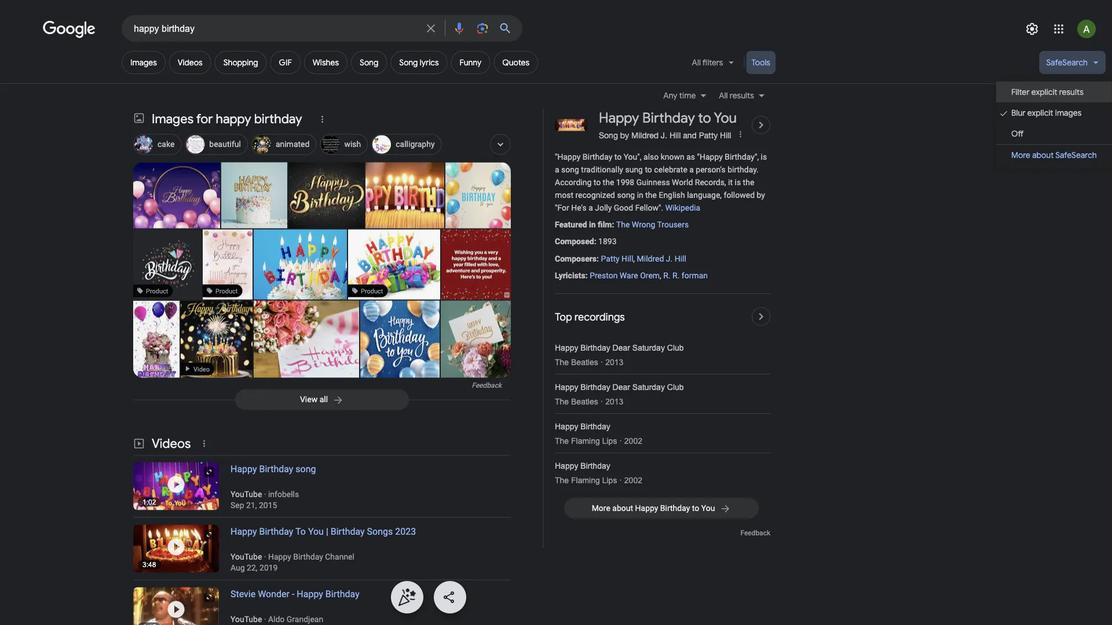 Task type: locate. For each thing, give the bounding box(es) containing it.
"happy up person's
[[697, 152, 723, 162]]

0 horizontal spatial a
[[555, 165, 559, 174]]

all
[[692, 57, 701, 68], [719, 90, 728, 101]]

results down tools
[[730, 90, 754, 101]]

1 vertical spatial flaming
[[571, 476, 600, 485]]

1 horizontal spatial more
[[1011, 150, 1031, 160]]

1 vertical spatial beatles
[[571, 397, 598, 406]]

1 vertical spatial happy birthday the flaming lips · 2002
[[555, 462, 642, 485]]

happy birthday the flaming lips · 2002
[[555, 423, 642, 446], [555, 462, 642, 485]]

add funny element
[[460, 57, 482, 68]]

0 horizontal spatial song
[[360, 57, 378, 68]]

saturday
[[633, 344, 665, 353], [633, 383, 665, 392]]

0 horizontal spatial in
[[589, 220, 596, 230]]

quotes
[[502, 57, 530, 68]]

most
[[555, 191, 574, 200]]

song up according
[[561, 165, 579, 174]]

1 horizontal spatial about
[[1032, 150, 1054, 160]]

0 vertical spatial song
[[561, 165, 579, 174]]

1 happy birthday the flaming lips · 2002 from the top
[[555, 423, 642, 446]]

english
[[659, 191, 685, 200]]

youtube inside youtube · infobells sep 21, 2015
[[231, 490, 262, 499]]

stevie
[[231, 589, 256, 600]]

0 vertical spatial feedback
[[472, 381, 502, 390]]

0 vertical spatial happy birthday the flaming lips · 2002
[[555, 423, 642, 446]]

j. up r. r.  forman link
[[666, 254, 673, 263]]

in
[[637, 191, 643, 200], [589, 220, 596, 230]]

1 horizontal spatial by
[[757, 191, 765, 200]]

composers
[[555, 254, 597, 263]]

0 vertical spatial youtube
[[231, 490, 262, 499]]

2 vertical spatial youtube
[[231, 615, 262, 624]]

2 flaming from the top
[[571, 476, 600, 485]]

3 youtube from the top
[[231, 615, 262, 624]]

youtube · happy birthday channel aug 22, 2019
[[231, 552, 355, 573]]

0 vertical spatial more
[[1011, 150, 1031, 160]]

by inside "happy birthday to you", also known as "happy birthday", is a song traditionally sung to celebrate a person's birthday. according to the 1998 guinness world records, it is the most recognized song in the english language, followed by "for he's a jolly good fellow".
[[757, 191, 765, 200]]

search by image image
[[476, 21, 490, 35]]

is right the birthday",
[[761, 152, 767, 162]]

song for add song element
[[360, 57, 378, 68]]

· inside youtube · happy birthday channel aug 22, 2019
[[264, 552, 266, 562]]

beautiful button
[[185, 132, 248, 158]]

1 vertical spatial videos
[[152, 436, 191, 452]]

more options element
[[735, 129, 746, 140]]

1 vertical spatial youtube
[[231, 552, 262, 562]]

feedback for topmost feedback button
[[472, 381, 502, 390]]

song left lyrics
[[399, 57, 418, 68]]

view
[[300, 395, 318, 405]]

more options image
[[736, 130, 745, 139]]

good
[[614, 203, 633, 213]]

1 horizontal spatial r.
[[673, 271, 680, 280]]

belated happy birthday wishes | petal talk image
[[254, 301, 390, 378]]

feedback button
[[133, 381, 502, 390], [741, 528, 770, 539]]

1 beatles from the top
[[571, 358, 598, 367]]

all for all filters
[[692, 57, 701, 68]]

1 vertical spatial feedback button
[[741, 528, 770, 539]]

song up infobells
[[296, 464, 316, 475]]

2 horizontal spatial song
[[617, 191, 635, 200]]

: up preston
[[597, 254, 599, 263]]

0 vertical spatial j.
[[661, 131, 667, 140]]

add gif element
[[279, 57, 292, 68]]

birthday",
[[725, 152, 759, 162]]

None search field
[[0, 14, 523, 42]]

tools
[[752, 57, 770, 68]]

about for happy
[[613, 504, 633, 513]]

1 vertical spatial club
[[667, 383, 684, 392]]

1 horizontal spatial song
[[399, 57, 418, 68]]

r. left forman
[[673, 271, 680, 280]]

product for happy birthday! gift card! image
[[361, 287, 383, 295]]

, down mildred j. hill link
[[660, 271, 661, 280]]

fellow".
[[635, 203, 663, 213]]

2 "happy from the left
[[697, 152, 723, 162]]

patty
[[699, 131, 718, 140], [601, 254, 620, 263]]

2 horizontal spatial product
[[361, 287, 383, 295]]

results inside dropdown button
[[730, 90, 754, 101]]

0 vertical spatial safesearch
[[1046, 57, 1088, 68]]

ware
[[620, 271, 638, 280]]

0 horizontal spatial all
[[692, 57, 701, 68]]

youtube down the stevie at the left bottom of page
[[231, 615, 262, 624]]

featured
[[555, 220, 587, 230]]

2 horizontal spatial song
[[599, 131, 618, 140]]

videos up 1:02 button
[[152, 436, 191, 452]]

0 vertical spatial saturday
[[633, 344, 665, 353]]

film
[[598, 220, 612, 230]]

1 horizontal spatial feedback
[[741, 530, 770, 538]]

3:48 button
[[133, 525, 219, 573]]

0 vertical spatial you
[[714, 109, 737, 127]]

history of the happy birthday song | pump it up image
[[254, 230, 359, 300]]

0 horizontal spatial song
[[296, 464, 316, 475]]

song for song by mildred j. hill and patty hill
[[599, 131, 618, 140]]

in up fellow".
[[637, 191, 643, 200]]

mildred up also on the top right of the page
[[631, 131, 659, 140]]

1 horizontal spatial patty
[[699, 131, 718, 140]]

song
[[360, 57, 378, 68], [399, 57, 418, 68], [599, 131, 618, 140]]

birthday inside happy birthday to you heading
[[642, 109, 695, 127]]

sung
[[625, 165, 643, 174]]

club
[[667, 344, 684, 353], [667, 383, 684, 392]]

1 vertical spatial feedback
[[741, 530, 770, 538]]

1 horizontal spatial product
[[216, 287, 238, 295]]

images left videos link
[[130, 57, 157, 68]]

: for patty
[[597, 254, 599, 263]]

1 vertical spatial 2013
[[605, 397, 624, 406]]

cake
[[158, 140, 175, 149]]

0 horizontal spatial product
[[146, 287, 168, 295]]

1 vertical spatial lips
[[602, 476, 617, 485]]

for
[[196, 111, 213, 127]]

youtube inside youtube · happy birthday channel aug 22, 2019
[[231, 552, 262, 562]]

1 horizontal spatial in
[[637, 191, 643, 200]]

0 vertical spatial by
[[620, 131, 629, 140]]

0 vertical spatial is
[[761, 152, 767, 162]]

0 vertical spatial club
[[667, 344, 684, 353]]

menu containing filter explicit results
[[996, 79, 1112, 169]]

2002
[[624, 437, 642, 446], [624, 476, 642, 485]]

all left filters
[[692, 57, 701, 68]]

infobells
[[268, 490, 299, 499]]

: left preston
[[586, 271, 588, 280]]

2 saturday from the top
[[633, 383, 665, 392]]

song for song lyrics
[[399, 57, 418, 68]]

0 vertical spatial about
[[1032, 150, 1054, 160]]

0 vertical spatial beatles
[[571, 358, 598, 367]]

song down 1998
[[617, 191, 635, 200]]

lips
[[602, 437, 617, 446], [602, 476, 617, 485]]

birthday.
[[728, 165, 759, 174]]

mildred up orem
[[637, 254, 664, 263]]

0 vertical spatial 2002
[[624, 437, 642, 446]]

about inside menu
[[1032, 150, 1054, 160]]

product
[[146, 287, 168, 295], [216, 287, 238, 295], [361, 287, 383, 295]]

aldo
[[268, 615, 285, 624]]

menu
[[996, 79, 1112, 169]]

a down as
[[690, 165, 694, 174]]

more about safesearch
[[1011, 150, 1097, 160]]

results up the images
[[1059, 87, 1084, 97]]

youtube for stevie wonder - happy birthday
[[231, 615, 262, 624]]

youtube up 21,
[[231, 490, 262, 499]]

youtube up '22,'
[[231, 552, 262, 562]]

in left film
[[589, 220, 596, 230]]

calligraphy button
[[371, 132, 442, 158]]

song up traditionally
[[599, 131, 618, 140]]

2 vertical spatial song
[[296, 464, 316, 475]]

beautiful
[[209, 140, 241, 149]]

the down birthday.
[[743, 178, 754, 187]]

youtube for happy birthday song
[[231, 490, 262, 499]]

a up according
[[555, 165, 559, 174]]

wikipedia link
[[665, 203, 700, 213]]

song
[[561, 165, 579, 174], [617, 191, 635, 200], [296, 464, 316, 475]]

explicit right blur
[[1028, 108, 1053, 118]]

21,
[[246, 501, 257, 511]]

about for safesearch
[[1032, 150, 1054, 160]]

free and customizable birthday templates image
[[445, 162, 512, 229]]

images up cake
[[152, 111, 194, 127]]

j. down happy birthday to you heading in the right of the page
[[661, 131, 667, 140]]

1 youtube from the top
[[231, 490, 262, 499]]

a right he's
[[589, 203, 593, 213]]

list
[[555, 335, 770, 492]]

2 product from the left
[[216, 287, 238, 295]]

trousers
[[657, 220, 689, 230]]

happy birthday song heading
[[219, 463, 511, 511]]

1 horizontal spatial all
[[719, 90, 728, 101]]

youtube · aldo grandjean
[[231, 615, 323, 624]]

happy birthday to you heading
[[599, 109, 737, 127]]

videos right images link
[[178, 57, 203, 68]]

0 vertical spatial all
[[692, 57, 701, 68]]

: up 1893
[[612, 220, 614, 230]]

happy birthday! gift card! image
[[339, 230, 451, 300]]

is right it
[[735, 178, 741, 187]]

happy birthday images - free download on freepik image
[[133, 162, 232, 229], [277, 162, 377, 229], [360, 301, 440, 380]]

off
[[1011, 129, 1024, 139]]

0 horizontal spatial more
[[592, 504, 611, 513]]

images for images for happy birthday
[[152, 111, 194, 127]]

hill up r. r.  forman link
[[675, 254, 686, 263]]

1 dear from the top
[[613, 344, 630, 353]]

1 product from the left
[[146, 287, 168, 295]]

1 vertical spatial happy birthday dear saturday club the beatles · 2013
[[555, 383, 684, 406]]

0 vertical spatial ,
[[633, 254, 635, 263]]

1 horizontal spatial "happy
[[697, 152, 723, 162]]

stevie wonder - happy birthday heading
[[219, 588, 511, 626]]

0 vertical spatial explicit
[[1032, 87, 1057, 97]]

view all element
[[235, 390, 409, 410]]

off link
[[996, 123, 1112, 144]]

the up fellow".
[[646, 191, 657, 200]]

product for happy birthday you amazing human | birthday cards & quotes 🎂🎁🎉 | send  real postcards online image
[[216, 287, 238, 295]]

happy
[[599, 109, 639, 127], [555, 344, 578, 353], [555, 383, 578, 392], [555, 423, 578, 432], [555, 462, 578, 471], [231, 464, 257, 475], [635, 504, 658, 513], [231, 527, 257, 538], [268, 552, 291, 562], [297, 589, 323, 600]]

1 vertical spatial all
[[719, 90, 728, 101]]

by right the followed
[[757, 191, 765, 200]]

1 vertical spatial mildred
[[637, 254, 664, 263]]

jolly
[[595, 203, 612, 213]]

birthday
[[254, 111, 302, 127]]

1 horizontal spatial ,
[[660, 271, 661, 280]]

all inside dropdown button
[[719, 90, 728, 101]]

2013
[[605, 358, 624, 367], [605, 397, 624, 406]]

composed : 1893
[[555, 237, 617, 247]]

1 r. from the left
[[663, 271, 671, 280]]

blur explicit images
[[1011, 108, 1082, 118]]

all down all filters popup button
[[719, 90, 728, 101]]

sep
[[231, 501, 244, 511]]

add song element
[[360, 57, 378, 68]]

0 vertical spatial flaming
[[571, 437, 600, 446]]

1 vertical spatial explicit
[[1028, 108, 1053, 118]]

1 vertical spatial images
[[152, 111, 194, 127]]

the down traditionally
[[603, 178, 614, 187]]

by
[[620, 131, 629, 140], [757, 191, 765, 200]]

1 vertical spatial patty
[[601, 254, 620, 263]]

0 horizontal spatial is
[[735, 178, 741, 187]]

1 vertical spatial safesearch
[[1056, 150, 1097, 160]]

0 vertical spatial happy birthday dear saturday club the beatles · 2013
[[555, 344, 684, 367]]

celebrate
[[654, 165, 688, 174]]

hill left and
[[670, 131, 681, 140]]

2 youtube from the top
[[231, 552, 262, 562]]

song right add wishes 'element'
[[360, 57, 378, 68]]

recordings
[[575, 311, 625, 324]]

composed
[[555, 237, 594, 247]]

product for happy birthday to you: december 2019 - christmas birthday gift (001) image
[[146, 287, 168, 295]]

stevie wonder - happy birthday
[[231, 589, 360, 600]]

r.
[[663, 271, 671, 280], [673, 271, 680, 280]]

images inside "link"
[[152, 111, 194, 127]]

patty down 1893
[[601, 254, 620, 263]]

0 vertical spatial in
[[637, 191, 643, 200]]

safesearch up filter explicit results link
[[1046, 57, 1088, 68]]

youtube · infobells sep 21, 2015
[[231, 490, 299, 511]]

images
[[130, 57, 157, 68], [152, 111, 194, 127]]

1 vertical spatial ,
[[660, 271, 661, 280]]

safesearch inside popup button
[[1046, 57, 1088, 68]]

explicit up the blur explicit images
[[1032, 87, 1057, 97]]

to inside heading
[[698, 109, 711, 127]]

0 vertical spatial 2013
[[605, 358, 624, 367]]

"happy
[[555, 152, 581, 162], [697, 152, 723, 162]]

0 horizontal spatial feedback button
[[133, 381, 502, 390]]

, up lyricists : preston ware orem , r. r.  forman
[[633, 254, 635, 263]]

safesearch inside more about safesearch link
[[1056, 150, 1097, 160]]

the wrong trousers link
[[616, 220, 689, 230]]

by up you", at top right
[[620, 131, 629, 140]]

1 product button from the left
[[133, 230, 203, 300]]

more
[[1011, 150, 1031, 160], [592, 504, 611, 513]]

0 horizontal spatial ,
[[633, 254, 635, 263]]

1 vertical spatial dear
[[613, 383, 630, 392]]

wrong
[[632, 220, 655, 230]]

0 horizontal spatial results
[[730, 90, 754, 101]]

0 vertical spatial images
[[130, 57, 157, 68]]

patty right and
[[699, 131, 718, 140]]

hill left more options element
[[720, 131, 731, 140]]

: left 1893
[[594, 237, 596, 247]]

0 vertical spatial lips
[[602, 437, 617, 446]]

2023
[[395, 527, 416, 538]]

1 vertical spatial 2002
[[624, 476, 642, 485]]

1:02
[[143, 498, 156, 506]]

add shopping element
[[223, 57, 258, 68]]

0 horizontal spatial r.
[[663, 271, 671, 280]]

song inside heading
[[296, 464, 316, 475]]

2 vertical spatial you
[[308, 527, 324, 538]]

patty hill link
[[601, 254, 633, 263]]

explicit for blur
[[1028, 108, 1053, 118]]

r. right orem
[[663, 271, 671, 280]]

1 horizontal spatial song
[[561, 165, 579, 174]]

1 horizontal spatial results
[[1059, 87, 1084, 97]]

youtube inside stevie wonder - happy birthday heading
[[231, 615, 262, 624]]

"happy up according
[[555, 152, 581, 162]]

more for more about safesearch
[[1011, 150, 1031, 160]]

the
[[603, 178, 614, 187], [743, 178, 754, 187], [646, 191, 657, 200]]

happy birthday you amazing human | birthday cards & quotes 🎂🎁🎉 | send  real postcards online image
[[203, 230, 253, 300]]

1 vertical spatial saturday
[[633, 383, 665, 392]]

birthday inside happy birthday song heading
[[259, 464, 293, 475]]

more about happy birthday to you
[[592, 504, 715, 513]]

images for happy birthday heading
[[152, 111, 302, 127]]

1 horizontal spatial is
[[761, 152, 767, 162]]

google image
[[43, 21, 96, 38]]

all inside popup button
[[692, 57, 701, 68]]

wishes link
[[304, 51, 348, 74]]

1 vertical spatial more
[[592, 504, 611, 513]]

1 vertical spatial by
[[757, 191, 765, 200]]

tools button
[[746, 51, 776, 74]]

safesearch button
[[1040, 51, 1106, 79]]

0 horizontal spatial feedback
[[472, 381, 502, 390]]

all results
[[719, 90, 754, 101]]

beatles
[[571, 358, 598, 367], [571, 397, 598, 406]]

0 vertical spatial dear
[[613, 344, 630, 353]]

0 horizontal spatial "happy
[[555, 152, 581, 162]]

0 horizontal spatial about
[[613, 504, 633, 513]]

results inside menu
[[1059, 87, 1084, 97]]

3 product from the left
[[361, 287, 383, 295]]

list containing happy birthday dear saturday club
[[555, 335, 770, 492]]

preston
[[590, 271, 618, 280]]

"for
[[555, 203, 569, 213]]

safesearch down off link
[[1056, 150, 1097, 160]]



Task type: describe. For each thing, give the bounding box(es) containing it.
filter explicit results link
[[996, 82, 1112, 103]]

happy
[[216, 111, 251, 127]]

world
[[672, 178, 693, 187]]

0 vertical spatial patty
[[699, 131, 718, 140]]

also
[[644, 152, 659, 162]]

blur
[[1011, 108, 1026, 118]]

2015
[[259, 501, 277, 511]]

2 dear from the top
[[613, 383, 630, 392]]

1 horizontal spatial the
[[646, 191, 657, 200]]

images for images
[[130, 57, 157, 68]]

2 happy birthday the flaming lips · 2002 from the top
[[555, 462, 642, 485]]

lyrics
[[420, 57, 439, 68]]

1 lips from the top
[[602, 437, 617, 446]]

2 beatles from the top
[[571, 397, 598, 406]]

lyricists
[[555, 271, 586, 280]]

happy birthday to you | birthday songs 2023 heading
[[219, 525, 511, 573]]

happy birthday to you | birthday songs 2023
[[231, 527, 416, 538]]

more about happy birthday to you link
[[553, 498, 770, 519]]

0 horizontal spatial patty
[[601, 254, 620, 263]]

funny
[[460, 57, 482, 68]]

feedback for right feedback button
[[741, 530, 770, 538]]

view all
[[300, 395, 328, 405]]

1 happy birthday dear saturday club the beatles · 2013 from the top
[[555, 344, 684, 367]]

shopping link
[[215, 51, 267, 74]]

0 horizontal spatial by
[[620, 131, 629, 140]]

1998
[[616, 178, 634, 187]]

https://megaport.hu/media/37581... - happy birthday animations image
[[181, 299, 253, 386]]

1893
[[598, 237, 617, 247]]

2 2013 from the top
[[605, 397, 624, 406]]

all filters
[[692, 57, 723, 68]]

more about safesearch link
[[996, 145, 1112, 166]]

happy birthday to you
[[599, 109, 737, 127]]

song link
[[351, 51, 387, 74]]

-
[[292, 589, 294, 600]]

wonder
[[258, 589, 290, 600]]

time
[[679, 90, 696, 101]]

1:02 button
[[133, 463, 219, 511]]

to
[[295, 527, 306, 538]]

2 horizontal spatial a
[[690, 165, 694, 174]]

images
[[1055, 108, 1082, 118]]

images for happy birthday link
[[133, 111, 309, 129]]

you for happy birthday to you
[[714, 109, 737, 127]]

any
[[663, 90, 678, 101]]

more for more about happy birthday to you
[[592, 504, 611, 513]]

filter
[[1011, 87, 1030, 97]]

youtube for happy birthday to you | birthday songs 2023
[[231, 552, 262, 562]]

it
[[728, 178, 733, 187]]

songs
[[367, 527, 393, 538]]

add song lyrics element
[[399, 57, 439, 68]]

· inside youtube · infobells sep 21, 2015
[[264, 490, 266, 499]]

1 horizontal spatial a
[[589, 203, 593, 213]]

what to write in a birthday card - unique happy birthday wishes image
[[221, 162, 287, 229]]

2 lips from the top
[[602, 476, 617, 485]]

1 "happy from the left
[[555, 152, 581, 162]]

happy inside youtube · happy birthday channel aug 22, 2019
[[268, 552, 291, 562]]

3:48
[[143, 561, 156, 569]]

video button
[[181, 299, 253, 386]]

animated
[[276, 140, 310, 149]]

shopping
[[223, 57, 258, 68]]

wishes
[[313, 57, 339, 68]]

happy birthday to you link
[[599, 109, 748, 127]]

explicit for filter
[[1032, 87, 1057, 97]]

any time button
[[663, 89, 712, 102]]

any time
[[663, 90, 696, 101]]

1 flaming from the top
[[571, 437, 600, 446]]

all for all results
[[719, 90, 728, 101]]

· inside stevie wonder - happy birthday heading
[[264, 615, 266, 624]]

0 vertical spatial feedback button
[[133, 381, 502, 390]]

happy birthday to you - wikipedia image
[[317, 162, 495, 229]]

0 horizontal spatial the
[[603, 178, 614, 187]]

birthday inside more about happy birthday to you link
[[660, 504, 690, 513]]

song lyrics link
[[391, 51, 448, 74]]

20+ free happy birthday gifs & celebration stickers - pixabay image
[[133, 301, 180, 380]]

lyricists : preston ware orem , r. r.  forman
[[555, 271, 708, 280]]

3 product button from the left
[[339, 230, 451, 300]]

all
[[320, 395, 328, 405]]

top
[[555, 311, 572, 324]]

happy birthday to you: december 2019 - christmas birthday gift (001) image
[[133, 230, 203, 300]]

song by mildred j. hill and patty hill
[[599, 131, 731, 140]]

hill up ware
[[622, 254, 633, 263]]

you for happy birthday to you | birthday songs 2023
[[308, 527, 324, 538]]

according
[[555, 178, 592, 187]]

Search search field
[[134, 22, 417, 36]]

search by voice image
[[452, 21, 466, 35]]

wish button
[[320, 132, 368, 158]]

as
[[687, 152, 695, 162]]

gif
[[279, 57, 292, 68]]

1 club from the top
[[667, 344, 684, 353]]

2 club from the top
[[667, 383, 684, 392]]

preston ware orem link
[[590, 271, 660, 280]]

add quotes element
[[502, 57, 530, 68]]

wish
[[344, 140, 361, 149]]

: for 1893
[[594, 237, 596, 247]]

2 horizontal spatial the
[[743, 178, 754, 187]]

1 saturday from the top
[[633, 344, 665, 353]]

0 vertical spatial videos
[[178, 57, 203, 68]]

birthday inside youtube · happy birthday channel aug 22, 2019
[[293, 552, 323, 562]]

top recordings
[[555, 311, 625, 324]]

100 best birthday instagram captions - cute birthday ... image
[[441, 277, 511, 382]]

happy birthday song
[[231, 464, 316, 475]]

orem
[[640, 271, 660, 280]]

birthday inside stevie wonder - happy birthday heading
[[325, 589, 360, 600]]

blur explicit images link
[[996, 103, 1112, 123]]

2019
[[260, 564, 278, 573]]

22,
[[247, 564, 258, 573]]

0 vertical spatial mildred
[[631, 131, 659, 140]]

happy inside heading
[[231, 464, 257, 475]]

2 2002 from the top
[[624, 476, 642, 485]]

wikipedia
[[665, 203, 700, 213]]

2 r. from the left
[[673, 271, 680, 280]]

2 product button from the left
[[203, 230, 253, 300]]

130 special happy birthday wishes & messages image
[[441, 230, 512, 300]]

aug
[[231, 564, 245, 573]]

1 horizontal spatial feedback button
[[741, 528, 770, 539]]

he's
[[571, 203, 587, 213]]

: for preston
[[586, 271, 588, 280]]

filters
[[703, 57, 723, 68]]

birthday inside "happy birthday to you", also known as "happy birthday", is a song traditionally sung to celebrate a person's birthday. according to the 1998 guinness world records, it is the most recognized song in the english language, followed by "for he's a jolly good fellow".
[[583, 152, 613, 162]]

1 vertical spatial you
[[701, 504, 715, 513]]

channel
[[325, 552, 355, 562]]

2 happy birthday dear saturday club the beatles · 2013 from the top
[[555, 383, 684, 406]]

1 vertical spatial in
[[589, 220, 596, 230]]

grandjean
[[287, 615, 323, 624]]

1 vertical spatial song
[[617, 191, 635, 200]]

and
[[683, 131, 697, 140]]

images link
[[122, 51, 166, 74]]

in inside "happy birthday to you", also known as "happy birthday", is a song traditionally sung to celebrate a person's birthday. according to the 1998 guinness world records, it is the most recognized song in the english language, followed by "for he's a jolly good fellow".
[[637, 191, 643, 200]]

traditionally
[[581, 165, 623, 174]]

1 vertical spatial j.
[[666, 254, 673, 263]]

calligraphy
[[396, 140, 435, 149]]

forman
[[682, 271, 708, 280]]

you",
[[624, 152, 642, 162]]

videos link
[[169, 51, 211, 74]]

"happy birthday to you", also known as "happy birthday", is a song traditionally sung to celebrate a person's birthday. according to the 1998 guinness world records, it is the most recognized song in the english language, followed by "for he's a jolly good fellow".
[[555, 152, 767, 213]]

mildred j. hill link
[[637, 254, 686, 263]]

featured in film : the wrong trousers
[[555, 220, 689, 230]]

recognized
[[576, 191, 615, 200]]

add wishes element
[[313, 57, 339, 68]]

records,
[[695, 178, 726, 187]]

1 2013 from the top
[[605, 358, 624, 367]]

1 2002 from the top
[[624, 437, 642, 446]]

images for happy birthday
[[152, 111, 302, 127]]

1 vertical spatial is
[[735, 178, 741, 187]]

person's
[[696, 165, 726, 174]]



Task type: vqa. For each thing, say whether or not it's contained in the screenshot.


